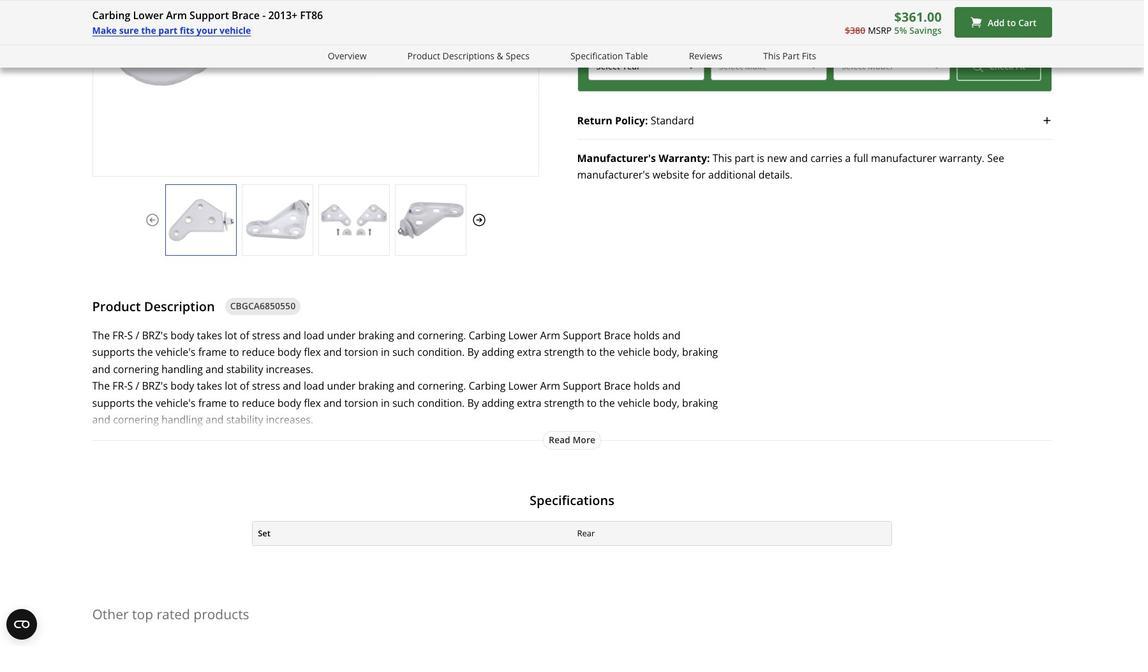 Task type: describe. For each thing, give the bounding box(es) containing it.
2 by from the top
[[468, 396, 479, 410]]

2 cornering from the top
[[113, 413, 159, 427]]

3 cbgca6850550 carbing lower arm support brace - 2013+ ft86, image from the left
[[319, 197, 389, 243]]

policy:
[[615, 114, 648, 128]]

overview link
[[328, 49, 367, 64]]

return
[[578, 114, 613, 128]]

product descriptions & specs link
[[408, 49, 530, 64]]

2 increases. from the top
[[266, 413, 314, 427]]

brace inside carbing lower arm support brace - 2013+ ft86 make sure the part fits your vehicle
[[232, 8, 260, 22]]

2 vertical spatial lower
[[509, 379, 538, 393]]

the inside carbing lower arm support brace - 2013+ ft86 make sure the part fits your vehicle
[[141, 24, 156, 36]]

details.
[[759, 168, 793, 182]]

2 vertical spatial arm
[[541, 379, 561, 393]]

full
[[854, 151, 869, 165]]

1 vertical spatial support
[[563, 329, 602, 343]]

1 vertical spatial arm
[[541, 329, 561, 343]]

a
[[846, 151, 851, 165]]

5%
[[895, 24, 908, 36]]

1 vertical spatial lower
[[509, 329, 538, 343]]

product descriptions & specs
[[408, 50, 530, 62]]

1 vehicle's from the top
[[156, 346, 196, 360]]

check compatibility with your vehicle
[[588, 31, 772, 45]]

carbing image
[[578, 0, 613, 11]]

vehicle inside carbing lower arm support brace - 2013+ ft86 make sure the part fits your vehicle
[[220, 24, 251, 36]]

1 stress from the top
[[252, 329, 280, 343]]

cbgca6850550
[[230, 300, 296, 312]]

1 lot from the top
[[225, 329, 237, 343]]

2 brz's from the top
[[142, 379, 168, 393]]

make
[[92, 24, 117, 36]]

manufacturer
[[872, 151, 937, 165]]

Select Make button
[[711, 53, 828, 81]]

features
[[92, 430, 134, 444]]

2 vertical spatial support
[[563, 379, 602, 393]]

2 flex from the top
[[304, 396, 321, 410]]

2 under from the top
[[327, 379, 356, 393]]

descriptions
[[443, 50, 495, 62]]

1 holds from the top
[[634, 329, 660, 343]]

go to right image image
[[472, 212, 487, 228]]

product for product description
[[92, 298, 141, 315]]

this part fits link
[[764, 49, 817, 64]]

new
[[768, 151, 787, 165]]

top
[[132, 606, 153, 624]]

2 stress from the top
[[252, 379, 280, 393]]

make sure the part fits your vehicle link
[[92, 24, 251, 38]]

carbing lower arm support brace - 2013+ ft86 make sure the part fits your vehicle
[[92, 8, 323, 36]]

1 by from the top
[[468, 346, 479, 360]]

specs
[[506, 50, 530, 62]]

rear
[[577, 528, 595, 540]]

2 adding from the top
[[482, 396, 515, 410]]

1 under from the top
[[327, 329, 356, 343]]

compatibility
[[621, 31, 685, 45]]

this for part
[[764, 50, 781, 62]]

Select Year button
[[588, 53, 705, 81]]

-
[[263, 8, 266, 22]]

this part fits
[[764, 50, 817, 62]]

1 handling from the top
[[162, 363, 203, 377]]

see
[[988, 151, 1005, 165]]

1 reduce from the top
[[242, 346, 275, 360]]

1 frame from the top
[[198, 346, 227, 360]]

standard
[[651, 114, 695, 128]]

1 increases. from the top
[[266, 363, 314, 377]]

savings
[[910, 24, 942, 36]]

part
[[783, 50, 800, 62]]

2 takes from the top
[[197, 379, 222, 393]]

1 takes from the top
[[197, 329, 222, 343]]

other top rated products
[[92, 606, 249, 624]]

2 of from the top
[[240, 379, 250, 393]]

1 fr- from the top
[[113, 329, 127, 343]]

$380
[[845, 24, 866, 36]]

$361.00 $380 msrp 5% savings
[[845, 8, 942, 36]]

2 reduce from the top
[[242, 396, 275, 410]]

this part is new and carries a full manufacturer warranty. see manufacturer's website for additional details.
[[578, 151, 1005, 182]]

2 extra from the top
[[517, 396, 542, 410]]

set
[[258, 528, 271, 540]]

specification table link
[[571, 49, 648, 64]]

2 the from the top
[[92, 379, 110, 393]]

products
[[194, 606, 249, 624]]

manufacturer's
[[578, 168, 650, 182]]

2 in from the top
[[381, 396, 390, 410]]

sure
[[119, 24, 139, 36]]

1 brz's from the top
[[142, 329, 168, 343]]

msrp
[[868, 24, 892, 36]]

1 s from the top
[[127, 329, 133, 343]]

reviews link
[[689, 49, 723, 64]]

more
[[573, 434, 596, 446]]

is
[[757, 151, 765, 165]]

&
[[497, 50, 504, 62]]

2 / from the top
[[136, 379, 139, 393]]

1 of from the top
[[240, 329, 250, 343]]

2 body, from the top
[[654, 396, 680, 410]]

and inside this part is new and carries a full manufacturer warranty. see manufacturer's website for additional details.
[[790, 151, 808, 165]]

1 adding from the top
[[482, 346, 515, 360]]

1 in from the top
[[381, 346, 390, 360]]



Task type: locate. For each thing, give the bounding box(es) containing it.
2 cornering. from the top
[[418, 379, 466, 393]]

1 vertical spatial part
[[735, 151, 755, 165]]

part left the 'is'
[[735, 151, 755, 165]]

2 vehicle's from the top
[[156, 396, 196, 410]]

torsion
[[345, 346, 378, 360], [345, 396, 378, 410]]

0 vertical spatial increases.
[[266, 363, 314, 377]]

1 vertical spatial takes
[[197, 379, 222, 393]]

1 vertical spatial brz's
[[142, 379, 168, 393]]

2 condition. from the top
[[418, 396, 465, 410]]

0 vertical spatial adding
[[482, 346, 515, 360]]

Select Model button
[[834, 53, 950, 81]]

lower inside carbing lower arm support brace - 2013+ ft86 make sure the part fits your vehicle
[[133, 8, 163, 22]]

the
[[92, 329, 110, 343], [92, 379, 110, 393]]

carbing
[[92, 8, 130, 22], [469, 329, 506, 343], [469, 379, 506, 393]]

cornering.
[[418, 329, 466, 343], [418, 379, 466, 393]]

product left the descriptions
[[408, 50, 441, 62]]

increases.
[[266, 363, 314, 377], [266, 413, 314, 427]]

1 vertical spatial stability
[[226, 413, 263, 427]]

specifications
[[530, 492, 615, 509]]

0 vertical spatial product
[[408, 50, 441, 62]]

1 vertical spatial supports
[[92, 396, 135, 410]]

1 vertical spatial handling
[[162, 413, 203, 427]]

1 vertical spatial brace
[[604, 329, 631, 343]]

2 torsion from the top
[[345, 396, 378, 410]]

lower
[[133, 8, 163, 22], [509, 329, 538, 343], [509, 379, 538, 393]]

1 vertical spatial cornering.
[[418, 379, 466, 393]]

1 vertical spatial holds
[[634, 379, 660, 393]]

fr- down product description on the left of page
[[113, 329, 127, 343]]

1 cornering. from the top
[[418, 329, 466, 343]]

cornering
[[113, 363, 159, 377], [113, 413, 159, 427]]

supports up features
[[92, 396, 135, 410]]

1 vertical spatial product
[[92, 298, 141, 315]]

with
[[688, 31, 710, 45]]

2 load from the top
[[304, 379, 324, 393]]

product description
[[92, 298, 215, 315]]

your
[[197, 24, 217, 36], [712, 31, 735, 45]]

this inside this part is new and carries a full manufacturer warranty. see manufacturer's website for additional details.
[[713, 151, 732, 165]]

1 vertical spatial torsion
[[345, 396, 378, 410]]

part inside this part is new and carries a full manufacturer warranty. see manufacturer's website for additional details.
[[735, 151, 755, 165]]

1 load from the top
[[304, 329, 324, 343]]

frame
[[198, 346, 227, 360], [198, 396, 227, 410]]

1 vertical spatial the
[[92, 379, 110, 393]]

1 condition. from the top
[[418, 346, 465, 360]]

part inside carbing lower arm support brace - 2013+ ft86 make sure the part fits your vehicle
[[159, 24, 178, 36]]

0 horizontal spatial product
[[92, 298, 141, 315]]

product for product descriptions & specs
[[408, 50, 441, 62]]

arm
[[166, 8, 187, 22], [541, 329, 561, 343], [541, 379, 561, 393]]

1 vertical spatial vehicle's
[[156, 396, 196, 410]]

condition.
[[418, 346, 465, 360], [418, 396, 465, 410]]

0 vertical spatial vehicle's
[[156, 346, 196, 360]]

0 vertical spatial extra
[[517, 346, 542, 360]]

2 s from the top
[[127, 379, 133, 393]]

0 vertical spatial stress
[[252, 329, 280, 343]]

2 strength from the top
[[544, 396, 585, 410]]

1 horizontal spatial product
[[408, 50, 441, 62]]

website
[[653, 168, 690, 182]]

2013+
[[268, 8, 298, 22]]

vehicle
[[220, 24, 251, 36], [738, 31, 772, 45], [618, 346, 651, 360], [618, 396, 651, 410]]

1 vertical spatial in
[[381, 396, 390, 410]]

1 the from the top
[[92, 329, 110, 343]]

description
[[144, 298, 215, 315]]

1 cornering from the top
[[113, 363, 159, 377]]

1 vertical spatial such
[[393, 396, 415, 410]]

0 vertical spatial frame
[[198, 346, 227, 360]]

product
[[408, 50, 441, 62], [92, 298, 141, 315]]

add to cart button
[[955, 7, 1053, 38]]

additional
[[709, 168, 756, 182]]

1 cbgca6850550 carbing lower arm support brace - 2013+ ft86, image from the left
[[166, 197, 236, 243]]

brz's
[[142, 329, 168, 343], [142, 379, 168, 393]]

1 torsion from the top
[[345, 346, 378, 360]]

2 frame from the top
[[198, 396, 227, 410]]

carbing inside carbing lower arm support brace - 2013+ ft86 make sure the part fits your vehicle
[[92, 8, 130, 22]]

0 vertical spatial part
[[159, 24, 178, 36]]

select year image
[[686, 62, 696, 72]]

brace
[[232, 8, 260, 22], [604, 329, 631, 343], [604, 379, 631, 393]]

1 vertical spatial of
[[240, 379, 250, 393]]

0 horizontal spatial this
[[713, 151, 732, 165]]

the down product description on the left of page
[[92, 329, 110, 343]]

0 vertical spatial lower
[[133, 8, 163, 22]]

load
[[304, 329, 324, 343], [304, 379, 324, 393]]

open widget image
[[6, 610, 37, 640]]

read more
[[549, 434, 596, 446]]

this
[[764, 50, 781, 62], [713, 151, 732, 165]]

0 vertical spatial stability
[[226, 363, 263, 377]]

takes
[[197, 329, 222, 343], [197, 379, 222, 393]]

1 vertical spatial adding
[[482, 396, 515, 410]]

cart
[[1019, 16, 1037, 28]]

rated
[[157, 606, 190, 624]]

1 vertical spatial increases.
[[266, 413, 314, 427]]

1 vertical spatial stress
[[252, 379, 280, 393]]

specification
[[571, 50, 624, 62]]

0 vertical spatial fr-
[[113, 329, 127, 343]]

table
[[626, 50, 648, 62]]

your inside carbing lower arm support brace - 2013+ ft86 make sure the part fits your vehicle
[[197, 24, 217, 36]]

extra
[[517, 346, 542, 360], [517, 396, 542, 410]]

check
[[588, 31, 618, 45]]

other
[[92, 606, 129, 624]]

select model image
[[932, 62, 942, 72]]

1 vertical spatial reduce
[[242, 396, 275, 410]]

0 horizontal spatial your
[[197, 24, 217, 36]]

1 vertical spatial extra
[[517, 396, 542, 410]]

this for part
[[713, 151, 732, 165]]

0 vertical spatial supports
[[92, 346, 135, 360]]

return policy: standard
[[578, 114, 695, 128]]

the fr-s / brz's body takes lot of stress and load under braking and cornering. carbing lower arm support brace holds and supports the vehicle's frame to reduce body flex and torsion in such condition. by adding extra strength to the vehicle body, braking and cornering handling and stability increases. the fr-s / brz's body takes lot of stress and load under braking and cornering. carbing lower arm support brace holds and supports the vehicle's frame to reduce body flex and torsion in such condition. by adding extra strength to the vehicle body, braking and cornering handling and stability increases. features
[[92, 329, 718, 444]]

such
[[393, 346, 415, 360], [393, 396, 415, 410]]

0 vertical spatial such
[[393, 346, 415, 360]]

0 vertical spatial cornering.
[[418, 329, 466, 343]]

1 vertical spatial cornering
[[113, 413, 159, 427]]

2 vertical spatial brace
[[604, 379, 631, 393]]

1 vertical spatial flex
[[304, 396, 321, 410]]

under
[[327, 329, 356, 343], [327, 379, 356, 393]]

1 vertical spatial fr-
[[113, 379, 127, 393]]

add to cart
[[988, 16, 1037, 28]]

manufacturer's warranty:
[[578, 151, 710, 165]]

1 vertical spatial body,
[[654, 396, 680, 410]]

for
[[692, 168, 706, 182]]

0 vertical spatial s
[[127, 329, 133, 343]]

2 holds from the top
[[634, 379, 660, 393]]

2 fr- from the top
[[113, 379, 127, 393]]

reviews
[[689, 50, 723, 62]]

add
[[988, 16, 1005, 28]]

the up features
[[92, 379, 110, 393]]

2 stability from the top
[[226, 413, 263, 427]]

stability
[[226, 363, 263, 377], [226, 413, 263, 427]]

0 vertical spatial holds
[[634, 329, 660, 343]]

2 handling from the top
[[162, 413, 203, 427]]

flex
[[304, 346, 321, 360], [304, 396, 321, 410]]

0 vertical spatial body,
[[654, 346, 680, 360]]

2 such from the top
[[393, 396, 415, 410]]

product left description
[[92, 298, 141, 315]]

0 vertical spatial arm
[[166, 8, 187, 22]]

0 vertical spatial in
[[381, 346, 390, 360]]

supports
[[92, 346, 135, 360], [92, 396, 135, 410]]

0 vertical spatial handling
[[162, 363, 203, 377]]

0 vertical spatial under
[[327, 329, 356, 343]]

0 vertical spatial strength
[[544, 346, 585, 360]]

by
[[468, 346, 479, 360], [468, 396, 479, 410]]

1 vertical spatial /
[[136, 379, 139, 393]]

0 vertical spatial the
[[92, 329, 110, 343]]

your right fits
[[197, 24, 217, 36]]

1 strength from the top
[[544, 346, 585, 360]]

1 vertical spatial strength
[[544, 396, 585, 410]]

read
[[549, 434, 571, 446]]

1 vertical spatial by
[[468, 396, 479, 410]]

0 vertical spatial cornering
[[113, 363, 159, 377]]

part left fits
[[159, 24, 178, 36]]

this left part
[[764, 50, 781, 62]]

1 vertical spatial under
[[327, 379, 356, 393]]

1 horizontal spatial part
[[735, 151, 755, 165]]

1 vertical spatial lot
[[225, 379, 237, 393]]

0 vertical spatial support
[[190, 8, 229, 22]]

fits
[[802, 50, 817, 62]]

0 vertical spatial flex
[[304, 346, 321, 360]]

strength
[[544, 346, 585, 360], [544, 396, 585, 410]]

1 supports from the top
[[92, 346, 135, 360]]

this up additional
[[713, 151, 732, 165]]

your up reviews
[[712, 31, 735, 45]]

0 vertical spatial this
[[764, 50, 781, 62]]

1 vertical spatial this
[[713, 151, 732, 165]]

1 extra from the top
[[517, 346, 542, 360]]

0 vertical spatial condition.
[[418, 346, 465, 360]]

1 / from the top
[[136, 329, 139, 343]]

reduce
[[242, 346, 275, 360], [242, 396, 275, 410]]

0 vertical spatial by
[[468, 346, 479, 360]]

0 vertical spatial of
[[240, 329, 250, 343]]

/
[[136, 329, 139, 343], [136, 379, 139, 393]]

1 horizontal spatial your
[[712, 31, 735, 45]]

4 cbgca6850550 carbing lower arm support brace - 2013+ ft86, image from the left
[[396, 197, 466, 243]]

2 cbgca6850550 carbing lower arm support brace - 2013+ ft86, image from the left
[[242, 197, 313, 243]]

to inside button
[[1008, 16, 1017, 28]]

0 vertical spatial torsion
[[345, 346, 378, 360]]

fits
[[180, 24, 194, 36]]

holds
[[634, 329, 660, 343], [634, 379, 660, 393]]

and
[[790, 151, 808, 165], [283, 329, 301, 343], [397, 329, 415, 343], [663, 329, 681, 343], [324, 346, 342, 360], [92, 363, 110, 377], [206, 363, 224, 377], [283, 379, 301, 393], [397, 379, 415, 393], [663, 379, 681, 393], [324, 396, 342, 410], [92, 413, 110, 427], [206, 413, 224, 427]]

adding
[[482, 346, 515, 360], [482, 396, 515, 410]]

warranty:
[[659, 151, 710, 165]]

1 vertical spatial frame
[[198, 396, 227, 410]]

manufacturer's
[[578, 151, 656, 165]]

1 vertical spatial carbing
[[469, 329, 506, 343]]

s down product description on the left of page
[[127, 329, 133, 343]]

vehicle's
[[156, 346, 196, 360], [156, 396, 196, 410]]

0 vertical spatial brace
[[232, 8, 260, 22]]

0 vertical spatial /
[[136, 329, 139, 343]]

0 vertical spatial takes
[[197, 329, 222, 343]]

2 vertical spatial carbing
[[469, 379, 506, 393]]

body,
[[654, 346, 680, 360], [654, 396, 680, 410]]

overview
[[328, 50, 367, 62]]

2 supports from the top
[[92, 396, 135, 410]]

s
[[127, 329, 133, 343], [127, 379, 133, 393]]

1 such from the top
[[393, 346, 415, 360]]

0 vertical spatial lot
[[225, 329, 237, 343]]

support
[[190, 8, 229, 22], [563, 329, 602, 343], [563, 379, 602, 393]]

warranty.
[[940, 151, 985, 165]]

to
[[1008, 16, 1017, 28], [229, 346, 239, 360], [587, 346, 597, 360], [229, 396, 239, 410], [587, 396, 597, 410]]

fr-
[[113, 329, 127, 343], [113, 379, 127, 393]]

1 horizontal spatial this
[[764, 50, 781, 62]]

select make image
[[809, 62, 819, 72]]

lot
[[225, 329, 237, 343], [225, 379, 237, 393]]

ft86
[[300, 8, 323, 22]]

0 vertical spatial carbing
[[92, 8, 130, 22]]

1 vertical spatial load
[[304, 379, 324, 393]]

2 lot from the top
[[225, 379, 237, 393]]

0 vertical spatial reduce
[[242, 346, 275, 360]]

1 stability from the top
[[226, 363, 263, 377]]

supports down product description on the left of page
[[92, 346, 135, 360]]

body
[[171, 329, 194, 343], [278, 346, 301, 360], [171, 379, 194, 393], [278, 396, 301, 410]]

0 vertical spatial load
[[304, 329, 324, 343]]

0 horizontal spatial part
[[159, 24, 178, 36]]

part
[[159, 24, 178, 36], [735, 151, 755, 165]]

carries
[[811, 151, 843, 165]]

1 vertical spatial condition.
[[418, 396, 465, 410]]

support inside carbing lower arm support brace - 2013+ ft86 make sure the part fits your vehicle
[[190, 8, 229, 22]]

1 flex from the top
[[304, 346, 321, 360]]

1 body, from the top
[[654, 346, 680, 360]]

0 vertical spatial brz's
[[142, 329, 168, 343]]

specification table
[[571, 50, 648, 62]]

$361.00
[[895, 8, 942, 26]]

1 vertical spatial s
[[127, 379, 133, 393]]

fr- up features
[[113, 379, 127, 393]]

cbgca6850550 carbing lower arm support brace - 2013+ ft86, image
[[166, 197, 236, 243], [242, 197, 313, 243], [319, 197, 389, 243], [396, 197, 466, 243]]

arm inside carbing lower arm support brace - 2013+ ft86 make sure the part fits your vehicle
[[166, 8, 187, 22]]

s up features
[[127, 379, 133, 393]]



Task type: vqa. For each thing, say whether or not it's contained in the screenshot.
topmost by
yes



